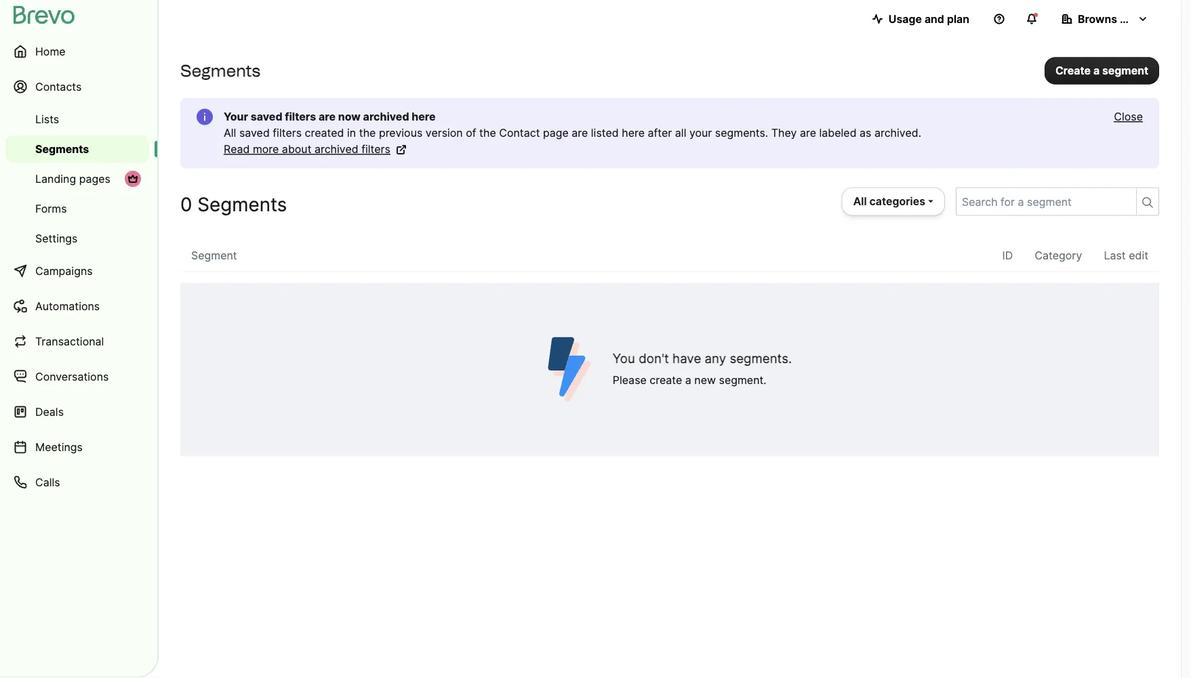 Task type: describe. For each thing, give the bounding box(es) containing it.
meetings link
[[5, 431, 149, 464]]

version
[[426, 126, 463, 140]]

close link
[[1115, 109, 1143, 125]]

Search for a segment search field
[[957, 188, 1131, 215]]

0
[[180, 193, 192, 216]]

read
[[224, 143, 250, 156]]

as
[[860, 126, 872, 140]]

categories
[[870, 195, 926, 208]]

create a segment
[[1056, 64, 1149, 77]]

after
[[648, 126, 672, 140]]

forms
[[35, 202, 67, 215]]

segments link
[[5, 136, 149, 163]]

left___rvooi image
[[128, 174, 138, 184]]

contact
[[499, 126, 540, 140]]

0 horizontal spatial are
[[319, 110, 336, 123]]

create
[[1056, 64, 1091, 77]]

browns enterprise
[[1078, 12, 1175, 25]]

1 the from the left
[[359, 126, 376, 140]]

archived.
[[875, 126, 922, 140]]

home link
[[5, 35, 149, 68]]

0 vertical spatial saved
[[251, 110, 283, 123]]

usage and plan
[[889, 12, 970, 25]]

any
[[705, 351, 726, 367]]

usage
[[889, 12, 922, 25]]

of
[[466, 126, 476, 140]]

usage and plan button
[[862, 5, 981, 33]]

segment.
[[719, 374, 767, 387]]

in
[[347, 126, 356, 140]]

archived inside read more about archived filters 'link'
[[315, 143, 359, 156]]

1 vertical spatial filters
[[273, 126, 302, 140]]

edit
[[1129, 249, 1149, 262]]

0 segments
[[180, 193, 287, 216]]

close
[[1115, 110, 1143, 123]]

search image
[[1143, 197, 1154, 208]]

1 horizontal spatial are
[[572, 126, 588, 140]]

last
[[1104, 249, 1126, 262]]

settings
[[35, 232, 78, 245]]

segments inside segments link
[[35, 142, 89, 156]]

please create a new segment.
[[613, 374, 767, 387]]

read more about archived filters link
[[224, 141, 407, 158]]

1 vertical spatial saved
[[239, 126, 270, 140]]

segments. inside your saved filters are now archived here all saved filters created in the previous version of the contact page are listed here after all your segments. they are labeled as archived.
[[715, 126, 769, 140]]

home
[[35, 45, 66, 58]]

0 vertical spatial filters
[[285, 110, 316, 123]]

0 vertical spatial segments
[[180, 61, 261, 80]]

2 horizontal spatial are
[[800, 126, 817, 140]]

2 vertical spatial segments
[[198, 193, 287, 216]]

they
[[772, 126, 797, 140]]

create
[[650, 374, 683, 387]]

about
[[282, 143, 312, 156]]

plan
[[947, 12, 970, 25]]

all categories
[[854, 195, 926, 208]]

browns
[[1078, 12, 1118, 25]]

contacts
[[35, 80, 82, 93]]

have
[[673, 351, 701, 367]]

1 vertical spatial here
[[622, 126, 645, 140]]



Task type: vqa. For each thing, say whether or not it's contained in the screenshot.
'Search for a segment' Search Box
yes



Task type: locate. For each thing, give the bounding box(es) containing it.
archived inside your saved filters are now archived here all saved filters created in the previous version of the contact page are listed here after all your segments. they are labeled as archived.
[[363, 110, 409, 123]]

settings link
[[5, 225, 149, 252]]

your
[[690, 126, 712, 140]]

segments. up segment.
[[730, 351, 792, 367]]

the right in
[[359, 126, 376, 140]]

are right page
[[572, 126, 588, 140]]

a left new
[[686, 374, 692, 387]]

1 horizontal spatial archived
[[363, 110, 409, 123]]

automations
[[35, 300, 100, 313]]

segments down read
[[198, 193, 287, 216]]

0 vertical spatial archived
[[363, 110, 409, 123]]

1 horizontal spatial a
[[1094, 64, 1100, 77]]

all inside your saved filters are now archived here all saved filters created in the previous version of the contact page are listed here after all your segments. they are labeled as archived.
[[224, 126, 236, 140]]

1 vertical spatial a
[[686, 374, 692, 387]]

a inside button
[[1094, 64, 1100, 77]]

1 vertical spatial segments.
[[730, 351, 792, 367]]

campaigns link
[[5, 255, 149, 288]]

all down your
[[224, 126, 236, 140]]

here left after
[[622, 126, 645, 140]]

all
[[224, 126, 236, 140], [854, 195, 867, 208]]

all categories button
[[842, 188, 945, 216]]

create a segment button
[[1045, 57, 1160, 84]]

segment
[[191, 249, 237, 262]]

filters up about
[[273, 126, 302, 140]]

created
[[305, 126, 344, 140]]

0 vertical spatial here
[[412, 110, 436, 123]]

automations link
[[5, 290, 149, 323]]

segment
[[1103, 64, 1149, 77]]

2 vertical spatial filters
[[362, 143, 391, 156]]

all
[[675, 126, 687, 140]]

listed
[[591, 126, 619, 140]]

1 vertical spatial all
[[854, 195, 867, 208]]

campaigns
[[35, 265, 93, 278]]

last edit
[[1104, 249, 1149, 262]]

enterprise
[[1120, 12, 1175, 25]]

alert containing your saved filters are now archived here
[[180, 98, 1160, 169]]

segments
[[180, 61, 261, 80], [35, 142, 89, 156], [198, 193, 287, 216]]

all inside button
[[854, 195, 867, 208]]

landing pages link
[[5, 165, 149, 193]]

category
[[1035, 249, 1083, 262]]

you don't have any segments.
[[613, 351, 792, 367]]

calls link
[[5, 467, 149, 499]]

lists link
[[5, 106, 149, 133]]

filters
[[285, 110, 316, 123], [273, 126, 302, 140], [362, 143, 391, 156]]

2 the from the left
[[480, 126, 496, 140]]

0 horizontal spatial archived
[[315, 143, 359, 156]]

1 horizontal spatial all
[[854, 195, 867, 208]]

page
[[543, 126, 569, 140]]

saved
[[251, 110, 283, 123], [239, 126, 270, 140]]

you
[[613, 351, 635, 367]]

0 horizontal spatial a
[[686, 374, 692, 387]]

1 horizontal spatial the
[[480, 126, 496, 140]]

here
[[412, 110, 436, 123], [622, 126, 645, 140]]

transactional
[[35, 335, 104, 348]]

1 vertical spatial archived
[[315, 143, 359, 156]]

saved up more
[[239, 126, 270, 140]]

archived up previous
[[363, 110, 409, 123]]

deals
[[35, 406, 64, 419]]

the right of at the top left of page
[[480, 126, 496, 140]]

filters up created
[[285, 110, 316, 123]]

previous
[[379, 126, 423, 140]]

0 horizontal spatial all
[[224, 126, 236, 140]]

more
[[253, 143, 279, 156]]

0 vertical spatial a
[[1094, 64, 1100, 77]]

browns enterprise button
[[1051, 5, 1175, 33]]

read more about archived filters
[[224, 143, 391, 156]]

contacts link
[[5, 71, 149, 103]]

deals link
[[5, 396, 149, 429]]

0 vertical spatial all
[[224, 126, 236, 140]]

calls
[[35, 476, 60, 489]]

pages
[[79, 172, 111, 185]]

filters down previous
[[362, 143, 391, 156]]

0 horizontal spatial here
[[412, 110, 436, 123]]

filters inside 'link'
[[362, 143, 391, 156]]

alert
[[180, 98, 1160, 169]]

id
[[1003, 249, 1013, 262]]

saved right your
[[251, 110, 283, 123]]

archived
[[363, 110, 409, 123], [315, 143, 359, 156]]

segments up landing
[[35, 142, 89, 156]]

here up the "version"
[[412, 110, 436, 123]]

your saved filters are now archived here all saved filters created in the previous version of the contact page are listed here after all your segments. they are labeled as archived.
[[224, 110, 922, 140]]

1 vertical spatial segments
[[35, 142, 89, 156]]

are right they
[[800, 126, 817, 140]]

meetings
[[35, 441, 83, 454]]

search button
[[1137, 189, 1159, 215]]

don't
[[639, 351, 669, 367]]

lists
[[35, 113, 59, 126]]

conversations link
[[5, 361, 149, 393]]

all left categories
[[854, 195, 867, 208]]

segments up your
[[180, 61, 261, 80]]

are up created
[[319, 110, 336, 123]]

a
[[1094, 64, 1100, 77], [686, 374, 692, 387]]

0 vertical spatial segments.
[[715, 126, 769, 140]]

segments. right your
[[715, 126, 769, 140]]

the
[[359, 126, 376, 140], [480, 126, 496, 140]]

are
[[319, 110, 336, 123], [572, 126, 588, 140], [800, 126, 817, 140]]

archived down created
[[315, 143, 359, 156]]

1 horizontal spatial here
[[622, 126, 645, 140]]

please
[[613, 374, 647, 387]]

landing pages
[[35, 172, 111, 185]]

landing
[[35, 172, 76, 185]]

a right create on the right of the page
[[1094, 64, 1100, 77]]

new
[[695, 374, 716, 387]]

now
[[338, 110, 361, 123]]

transactional link
[[5, 326, 149, 358]]

labeled
[[820, 126, 857, 140]]

your
[[224, 110, 248, 123]]

conversations
[[35, 370, 109, 384]]

segments.
[[715, 126, 769, 140], [730, 351, 792, 367]]

0 horizontal spatial the
[[359, 126, 376, 140]]

and
[[925, 12, 945, 25]]

forms link
[[5, 195, 149, 222]]



